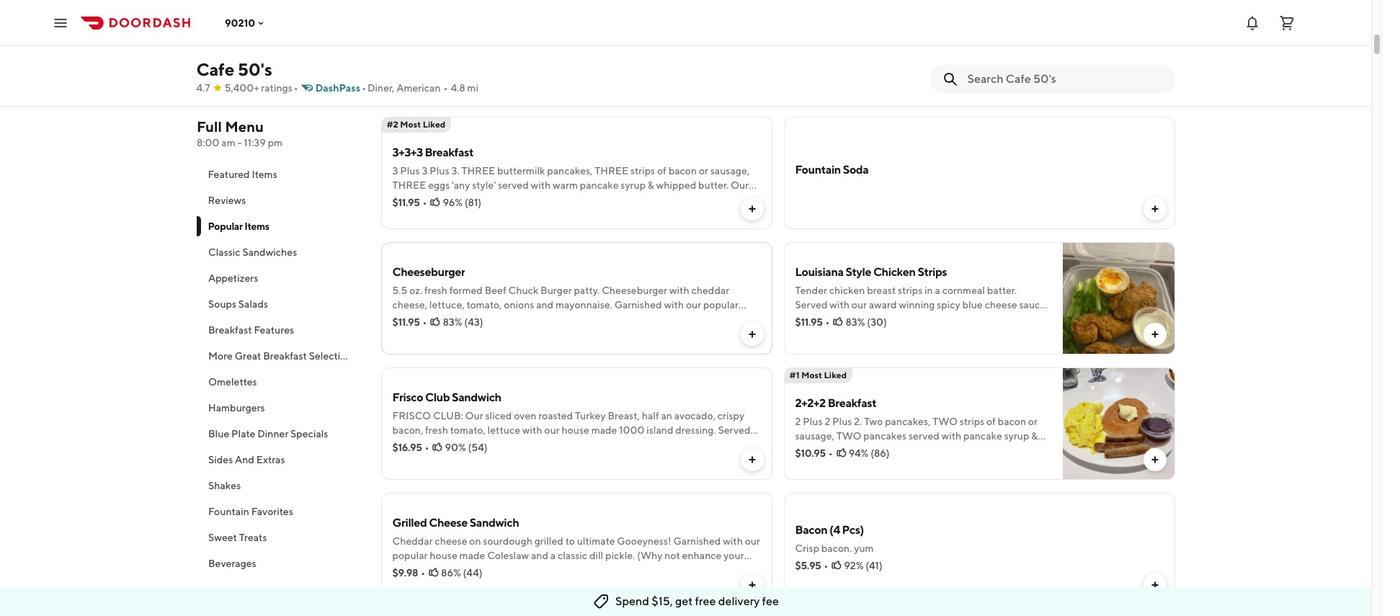 Task type: describe. For each thing, give the bounding box(es) containing it.
hamburgers
[[208, 402, 265, 414]]

and
[[235, 454, 254, 466]]

eggs
[[428, 180, 450, 191]]

tomato
[[557, 564, 589, 576]]

fountain for fountain soda
[[796, 163, 841, 177]]

$10.95
[[796, 448, 826, 459]]

sausage,
[[711, 165, 750, 177]]

$16.95 •
[[393, 442, 429, 453]]

onions
[[504, 299, 534, 311]]

louisiana style chicken strips tender chicken breast strips in a cornmeal batter. served with our award winning spicy blue cheese sauce and crisp celery sticks.
[[796, 265, 1046, 325]]

• for 94% (86)
[[829, 448, 833, 459]]

83% (30)
[[846, 316, 887, 328]]

1 horizontal spatial cheeseburger
[[602, 285, 668, 296]]

featured items
[[208, 169, 277, 180]]

$16.95
[[393, 442, 422, 453]]

mayonnaise.
[[556, 299, 613, 311]]

warm
[[553, 180, 578, 191]]

sides and extras
[[208, 454, 285, 466]]

and inside louisiana style chicken strips tender chicken breast strips in a cornmeal batter. served with our award winning spicy blue cheese sauce and crisp celery sticks.
[[796, 314, 813, 325]]

• for 90% (54)
[[425, 442, 429, 453]]

&
[[648, 180, 654, 191]]

beverages button
[[196, 551, 364, 577]]

2 3 from the left
[[422, 165, 428, 177]]

• left diner,
[[362, 82, 366, 94]]

to
[[566, 536, 575, 547]]

breakfast right 2+2+2
[[828, 397, 877, 410]]

sauce
[[1020, 299, 1046, 311]]

fresh inside grilled cheese sandwich cheddar cheese on sourdough grilled to ultimate gooeyness! garnished with our popular house made coleslaw and a classic dill pickle. (why not enhance your grilled cheese sandwich with fresh tomato slices or grilled ham or bacon??)
[[532, 564, 555, 576]]

award
[[869, 299, 897, 311]]

popular items
[[208, 221, 270, 232]]

sandwich for cheese
[[470, 516, 519, 530]]

2+2+2
[[796, 397, 826, 410]]

breast
[[867, 285, 896, 296]]

appetizers button
[[196, 265, 364, 291]]

(44)
[[463, 567, 483, 579]]

reviews
[[208, 195, 246, 206]]

cafe 50's
[[196, 59, 272, 79]]

pickle.
[[568, 314, 599, 325]]

coleslaw inside cheeseburger 5.5 oz. fresh formed beef chuck burger patty. cheeseburger with cheddar cheese, lettuce, tomato, onions and mayonnaise. garnished with our popular house made coleslaw and a classic dill pickle.
[[450, 314, 492, 325]]

garnished inside grilled cheese sandwich cheddar cheese on sourdough grilled to ultimate gooeyness! garnished with our popular house made coleslaw and a classic dill pickle. (why not enhance your grilled cheese sandwich with fresh tomato slices or grilled ham or bacon??)
[[674, 536, 721, 547]]

3.
[[452, 165, 460, 177]]

diner,
[[368, 82, 395, 94]]

83% (43)
[[443, 316, 483, 328]]

blue
[[208, 428, 229, 440]]

$11.95 • for cheeseburger
[[393, 316, 427, 328]]

treats
[[239, 532, 267, 544]]

(81)
[[465, 197, 482, 208]]

2+2+2  breakfast
[[796, 397, 877, 410]]

popular inside cheeseburger 5.5 oz. fresh formed beef chuck burger patty. cheeseburger with cheddar cheese, lettuce, tomato, onions and mayonnaise. garnished with our popular house made coleslaw and a classic dill pickle.
[[704, 299, 739, 311]]

winning
[[899, 299, 935, 311]]

and down the burger
[[536, 299, 554, 311]]

dusted
[[454, 194, 486, 205]]

patty.
[[574, 285, 600, 296]]

style'
[[472, 180, 496, 191]]

4.7
[[196, 82, 210, 94]]

most for 2+2+2  breakfast
[[802, 370, 823, 381]]

burger
[[541, 285, 572, 296]]

popular for popular items
[[208, 221, 243, 232]]

5,400+ ratings •
[[225, 82, 298, 94]]

full
[[196, 118, 222, 135]]

house inside cheeseburger 5.5 oz. fresh formed beef chuck burger patty. cheeseburger with cheddar cheese, lettuce, tomato, onions and mayonnaise. garnished with our popular house made coleslaw and a classic dill pickle.
[[393, 314, 420, 325]]

• for 92% (41)
[[824, 560, 829, 572]]

popular items the most commonly ordered items and dishes from this store
[[381, 71, 656, 104]]

2+2+2  breakfast image
[[1063, 368, 1175, 480]]

blue plate dinner specials button
[[196, 421, 364, 447]]

strips inside the 3+3+3  breakfast 3 plus 3 plus 3. three buttermilk pancakes, three strips of bacon or sausage, three eggs 'any style' served with warm pancake syrup & whipped butter. our pancakes are dusted with powdered sugar.
[[631, 165, 655, 177]]

louisiana
[[796, 265, 844, 279]]

our inside grilled cheese sandwich cheddar cheese on sourdough grilled to ultimate gooeyness! garnished with our popular house made coleslaw and a classic dill pickle. (why not enhance your grilled cheese sandwich with fresh tomato slices or grilled ham or bacon??)
[[745, 536, 761, 547]]

ratings
[[261, 82, 293, 94]]

bacon
[[669, 165, 697, 177]]

96%
[[443, 197, 463, 208]]

diner, american • 4.8 mi
[[368, 82, 479, 94]]

50's
[[238, 59, 272, 79]]

cafe
[[196, 59, 234, 79]]

2 grilled from the top
[[393, 564, 424, 576]]

plate
[[231, 428, 255, 440]]

specials
[[290, 428, 328, 440]]

(86)
[[871, 448, 890, 459]]

classic
[[208, 247, 240, 258]]

(why
[[637, 550, 663, 562]]

pancakes,
[[547, 165, 593, 177]]

am
[[221, 137, 235, 149]]

chuck
[[509, 285, 539, 296]]

sides and extras button
[[196, 447, 364, 473]]

fountain favorites
[[208, 506, 293, 518]]

breakfast down breakfast features button
[[263, 350, 307, 362]]

great
[[234, 350, 261, 362]]

chicken
[[874, 265, 916, 279]]

this
[[615, 92, 631, 104]]

$9.98 •
[[393, 567, 425, 579]]

$11.95 • left are
[[393, 197, 427, 208]]

92% (41)
[[844, 560, 883, 572]]

fountain for fountain favorites
[[208, 506, 249, 518]]

served
[[796, 299, 828, 311]]

Item Search search field
[[968, 71, 1164, 87]]

american
[[397, 82, 441, 94]]

made inside grilled cheese sandwich cheddar cheese on sourdough grilled to ultimate gooeyness! garnished with our popular house made coleslaw and a classic dill pickle. (why not enhance your grilled cheese sandwich with fresh tomato slices or grilled ham or bacon??)
[[460, 550, 485, 562]]

ordered
[[475, 92, 512, 104]]

from
[[591, 92, 613, 104]]

bacon (4 pcs) crisp bacon. yum
[[796, 523, 874, 554]]

whipped
[[656, 180, 697, 191]]

blue
[[963, 299, 983, 311]]

spend $15, get free delivery fee
[[616, 595, 779, 608]]

sweet treats
[[208, 532, 267, 544]]

92%
[[844, 560, 864, 572]]

#2 most liked
[[387, 119, 446, 130]]

8:00
[[196, 137, 219, 149]]

dill inside cheeseburger 5.5 oz. fresh formed beef chuck burger patty. cheeseburger with cheddar cheese, lettuce, tomato, onions and mayonnaise. garnished with our popular house made coleslaw and a classic dill pickle.
[[552, 314, 566, 325]]

4.8
[[451, 82, 465, 94]]

a inside louisiana style chicken strips tender chicken breast strips in a cornmeal batter. served with our award winning spicy blue cheese sauce and crisp celery sticks.
[[935, 285, 941, 296]]

• for 96% (81)
[[423, 197, 427, 208]]



Task type: vqa. For each thing, say whether or not it's contained in the screenshot.
"92% (41)" on the right bottom of the page
yes



Task type: locate. For each thing, give the bounding box(es) containing it.
$11.95 down served
[[796, 316, 823, 328]]

our left crisp
[[745, 536, 761, 547]]

cheeseburger right the patty.
[[602, 285, 668, 296]]

0 items, open order cart image
[[1279, 14, 1296, 31]]

and inside popular items the most commonly ordered items and dishes from this store
[[541, 92, 558, 104]]

garnished right mayonnaise.
[[615, 299, 662, 311]]

liked for 2+2+2  breakfast
[[824, 370, 847, 381]]

garnished up enhance
[[674, 536, 721, 547]]

1 horizontal spatial liked
[[824, 370, 847, 381]]

0 horizontal spatial dill
[[552, 314, 566, 325]]

lettuce,
[[430, 299, 465, 311]]

1 vertical spatial coleslaw
[[487, 550, 529, 562]]

1 horizontal spatial 3
[[422, 165, 428, 177]]

sandwich right the club
[[452, 391, 502, 404]]

3+3+3
[[393, 146, 423, 159]]

0 horizontal spatial our
[[686, 299, 702, 311]]

dill inside grilled cheese sandwich cheddar cheese on sourdough grilled to ultimate gooeyness! garnished with our popular house made coleslaw and a classic dill pickle. (why not enhance your grilled cheese sandwich with fresh tomato slices or grilled ham or bacon??)
[[590, 550, 604, 562]]

with
[[531, 180, 551, 191], [488, 194, 508, 205], [670, 285, 690, 296], [664, 299, 684, 311], [830, 299, 850, 311], [723, 536, 743, 547], [510, 564, 530, 576]]

0 horizontal spatial classic
[[521, 314, 550, 325]]

0 vertical spatial garnished
[[615, 299, 662, 311]]

1 horizontal spatial garnished
[[674, 536, 721, 547]]

bacon.
[[822, 543, 852, 554]]

0 vertical spatial made
[[422, 314, 448, 325]]

• for 83% (30)
[[826, 316, 830, 328]]

classic up the tomato
[[558, 550, 588, 562]]

86% (44)
[[441, 567, 483, 579]]

$11.95 • down served
[[796, 316, 830, 328]]

1 horizontal spatial popular
[[381, 71, 436, 89]]

features
[[254, 324, 294, 336]]

popular inside grilled cheese sandwich cheddar cheese on sourdough grilled to ultimate gooeyness! garnished with our popular house made coleslaw and a classic dill pickle. (why not enhance your grilled cheese sandwich with fresh tomato slices or grilled ham or bacon??)
[[393, 550, 428, 562]]

items up 'reviews' button
[[252, 169, 277, 180]]

1 horizontal spatial grilled
[[630, 564, 659, 576]]

0 vertical spatial popular
[[381, 71, 436, 89]]

sugar.
[[559, 194, 586, 205]]

1 vertical spatial made
[[460, 550, 485, 562]]

0 horizontal spatial grilled
[[535, 536, 564, 547]]

pancake
[[580, 180, 619, 191]]

sandwich for club
[[452, 391, 502, 404]]

a
[[935, 285, 941, 296], [513, 314, 519, 325], [551, 550, 556, 562]]

three
[[462, 165, 495, 177], [595, 165, 629, 177], [393, 180, 426, 191]]

94% (86)
[[849, 448, 890, 459]]

grilled down "(why"
[[630, 564, 659, 576]]

popular down cheddar at the left of page
[[393, 550, 428, 562]]

1 vertical spatial sandwich
[[470, 516, 519, 530]]

breakfast down soups
[[208, 324, 252, 336]]

• right ratings
[[294, 82, 298, 94]]

1 vertical spatial classic
[[558, 550, 588, 562]]

dill down ultimate at the bottom left
[[590, 550, 604, 562]]

coleslaw down sourdough
[[487, 550, 529, 562]]

0 horizontal spatial or
[[618, 564, 628, 576]]

sweet
[[208, 532, 237, 544]]

0 vertical spatial strips
[[631, 165, 655, 177]]

• right '$10.95'
[[829, 448, 833, 459]]

0 horizontal spatial house
[[393, 314, 420, 325]]

items up commonly
[[438, 71, 478, 89]]

yum
[[854, 543, 874, 554]]

cheese left on
[[435, 536, 468, 547]]

liked up 2+2+2  breakfast
[[824, 370, 847, 381]]

• left are
[[423, 197, 427, 208]]

0 vertical spatial cheese
[[429, 516, 468, 530]]

1 vertical spatial dill
[[590, 550, 604, 562]]

house up "86%"
[[430, 550, 458, 562]]

reviews button
[[196, 187, 364, 213]]

1 vertical spatial popular
[[208, 221, 243, 232]]

2 horizontal spatial or
[[699, 165, 709, 177]]

pancakes
[[393, 194, 436, 205]]

$11.95 left are
[[393, 197, 420, 208]]

0 horizontal spatial cheeseburger
[[393, 265, 465, 279]]

1 horizontal spatial classic
[[558, 550, 588, 562]]

salads
[[238, 298, 268, 310]]

$11.95 • for louisiana
[[796, 316, 830, 328]]

2 vertical spatial items
[[245, 221, 270, 232]]

more great breakfast selections
[[208, 350, 356, 362]]

our inside louisiana style chicken strips tender chicken breast strips in a cornmeal batter. served with our award winning spicy blue cheese sauce and crisp celery sticks.
[[852, 299, 867, 311]]

plus down 3+3+3
[[400, 165, 420, 177]]

(54)
[[468, 442, 488, 453]]

notification bell image
[[1244, 14, 1262, 31]]

soups
[[208, 298, 236, 310]]

made down lettuce,
[[422, 314, 448, 325]]

more great breakfast selections button
[[196, 343, 364, 369]]

of
[[657, 165, 667, 177]]

sandwich down on
[[463, 564, 508, 576]]

and down onions
[[494, 314, 511, 325]]

classic inside grilled cheese sandwich cheddar cheese on sourdough grilled to ultimate gooeyness! garnished with our popular house made coleslaw and a classic dill pickle. (why not enhance your grilled cheese sandwich with fresh tomato slices or grilled ham or bacon??)
[[558, 550, 588, 562]]

classic
[[521, 314, 550, 325], [558, 550, 588, 562]]

2 vertical spatial sandwich
[[463, 564, 508, 576]]

ham
[[661, 564, 681, 576]]

cheese up cheddar at the left of page
[[429, 516, 468, 530]]

83% for chicken
[[846, 316, 866, 328]]

$11.95 down the cheese,
[[393, 316, 420, 328]]

classic inside cheeseburger 5.5 oz. fresh formed beef chuck burger patty. cheeseburger with cheddar cheese, lettuce, tomato, onions and mayonnaise. garnished with our popular house made coleslaw and a classic dill pickle.
[[521, 314, 550, 325]]

items
[[514, 92, 539, 104]]

louisiana style chicken strips image
[[1063, 242, 1175, 355]]

fountain down shakes
[[208, 506, 249, 518]]

1 plus from the left
[[400, 165, 420, 177]]

2 horizontal spatial our
[[852, 299, 867, 311]]

strips
[[631, 165, 655, 177], [898, 285, 923, 296]]

1 vertical spatial grilled
[[393, 564, 424, 576]]

fresh left the tomato
[[532, 564, 555, 576]]

syrup
[[621, 180, 646, 191]]

1 horizontal spatial three
[[462, 165, 495, 177]]

0 vertical spatial cheese
[[985, 299, 1018, 311]]

or inside the 3+3+3  breakfast 3 plus 3 plus 3. three buttermilk pancakes, three strips of bacon or sausage, three eggs 'any style' served with warm pancake syrup & whipped butter. our pancakes are dusted with powdered sugar.
[[699, 165, 709, 177]]

2 plus from the left
[[430, 165, 450, 177]]

1 vertical spatial cheese
[[426, 564, 461, 576]]

1 vertical spatial cheese
[[435, 536, 468, 547]]

made down on
[[460, 550, 485, 562]]

garnished inside cheeseburger 5.5 oz. fresh formed beef chuck burger patty. cheeseburger with cheddar cheese, lettuce, tomato, onions and mayonnaise. garnished with our popular house made coleslaw and a classic dill pickle.
[[615, 299, 662, 311]]

0 vertical spatial fountain
[[796, 163, 841, 177]]

full menu 8:00 am - 11:39 pm
[[196, 118, 282, 149]]

coleslaw inside grilled cheese sandwich cheddar cheese on sourdough grilled to ultimate gooeyness! garnished with our popular house made coleslaw and a classic dill pickle. (why not enhance your grilled cheese sandwich with fresh tomato slices or grilled ham or bacon??)
[[487, 550, 529, 562]]

most right #1
[[802, 370, 823, 381]]

1 grilled from the top
[[393, 516, 427, 530]]

breakfast
[[425, 146, 474, 159], [208, 324, 252, 336], [263, 350, 307, 362], [828, 397, 877, 410]]

blue plate dinner specials
[[208, 428, 328, 440]]

plus up the eggs
[[430, 165, 450, 177]]

spicy
[[937, 299, 961, 311]]

menu
[[225, 118, 264, 135]]

0 vertical spatial house
[[393, 314, 420, 325]]

pm
[[268, 137, 282, 149]]

$11.95 for louisiana
[[796, 316, 823, 328]]

coleslaw down tomato,
[[450, 314, 492, 325]]

1 horizontal spatial fresh
[[532, 564, 555, 576]]

a inside cheeseburger 5.5 oz. fresh formed beef chuck burger patty. cheeseburger with cheddar cheese, lettuce, tomato, onions and mayonnaise. garnished with our popular house made coleslaw and a classic dill pickle.
[[513, 314, 519, 325]]

0 vertical spatial grilled
[[393, 516, 427, 530]]

butter.
[[699, 180, 729, 191]]

0 horizontal spatial cheese
[[435, 536, 468, 547]]

grilled left to on the left of the page
[[535, 536, 564, 547]]

0 horizontal spatial most
[[400, 119, 421, 130]]

powdered
[[510, 194, 557, 205]]

#1 most liked
[[790, 370, 847, 381]]

2 vertical spatial a
[[551, 550, 556, 562]]

11:39
[[244, 137, 266, 149]]

breakfast up 3.
[[425, 146, 474, 159]]

our down cheddar
[[686, 299, 702, 311]]

$11.95 • down the cheese,
[[393, 316, 427, 328]]

three up pancakes
[[393, 180, 426, 191]]

1 horizontal spatial fountain
[[796, 163, 841, 177]]

shakes button
[[196, 473, 364, 499]]

0 vertical spatial coleslaw
[[450, 314, 492, 325]]

omelettes button
[[196, 369, 364, 395]]

90210 button
[[225, 17, 267, 28]]

oz.
[[410, 285, 423, 296]]

• right $9.98 on the left of page
[[421, 567, 425, 579]]

1 vertical spatial fresh
[[532, 564, 555, 576]]

cheddar
[[393, 536, 433, 547]]

cheese,
[[393, 299, 428, 311]]

cheese inside grilled cheese sandwich cheddar cheese on sourdough grilled to ultimate gooeyness! garnished with our popular house made coleslaw and a classic dill pickle. (why not enhance your grilled cheese sandwich with fresh tomato slices or grilled ham or bacon??)
[[435, 536, 468, 547]]

with inside louisiana style chicken strips tender chicken breast strips in a cornmeal batter. served with our award winning spicy blue cheese sauce and crisp celery sticks.
[[830, 299, 850, 311]]

popular up classic
[[208, 221, 243, 232]]

breakfast features
[[208, 324, 294, 336]]

strips inside louisiana style chicken strips tender chicken breast strips in a cornmeal batter. served with our award winning spicy blue cheese sauce and crisp celery sticks.
[[898, 285, 923, 296]]

cheese down batter. on the top of the page
[[985, 299, 1018, 311]]

1 vertical spatial liked
[[824, 370, 847, 381]]

90% (54)
[[445, 442, 488, 453]]

0 vertical spatial grilled
[[535, 536, 564, 547]]

hamburgers button
[[196, 395, 364, 421]]

2 horizontal spatial a
[[935, 285, 941, 296]]

popular inside popular items the most commonly ordered items and dishes from this store
[[381, 71, 436, 89]]

1 horizontal spatial dill
[[590, 550, 604, 562]]

in
[[925, 285, 933, 296]]

0 horizontal spatial made
[[422, 314, 448, 325]]

94%
[[849, 448, 869, 459]]

-
[[237, 137, 242, 149]]

2 83% from the left
[[846, 316, 866, 328]]

or down 'pickle.'
[[618, 564, 628, 576]]

• down the cheese,
[[423, 316, 427, 328]]

items inside button
[[252, 169, 277, 180]]

0 vertical spatial most
[[400, 119, 421, 130]]

items inside popular items the most commonly ordered items and dishes from this store
[[438, 71, 478, 89]]

0 vertical spatial cheeseburger
[[393, 265, 465, 279]]

0 horizontal spatial plus
[[400, 165, 420, 177]]

most right #2
[[400, 119, 421, 130]]

tender
[[796, 285, 828, 296]]

0 horizontal spatial fresh
[[425, 285, 448, 296]]

#1
[[790, 370, 800, 381]]

90210
[[225, 17, 255, 28]]

0 horizontal spatial popular
[[393, 550, 428, 562]]

grilled cheese sandwich cheddar cheese on sourdough grilled to ultimate gooeyness! garnished with our popular house made coleslaw and a classic dill pickle. (why not enhance your grilled cheese sandwich with fresh tomato slices or grilled ham or bacon??)
[[393, 516, 761, 576]]

tomato,
[[467, 299, 502, 311]]

1 3 from the left
[[393, 165, 398, 177]]

not
[[665, 550, 680, 562]]

1 vertical spatial items
[[252, 169, 277, 180]]

items for featured items
[[252, 169, 277, 180]]

1 vertical spatial house
[[430, 550, 458, 562]]

and down sourdough
[[531, 550, 549, 562]]

extras
[[256, 454, 285, 466]]

• right '$5.95'
[[824, 560, 829, 572]]

soda
[[843, 163, 869, 177]]

0 horizontal spatial 3
[[393, 165, 398, 177]]

dill left pickle.
[[552, 314, 566, 325]]

0 horizontal spatial liked
[[423, 119, 446, 130]]

• for 83% (43)
[[423, 316, 427, 328]]

or right ham
[[683, 564, 692, 576]]

items up classic sandwiches
[[245, 221, 270, 232]]

fresh inside cheeseburger 5.5 oz. fresh formed beef chuck burger patty. cheeseburger with cheddar cheese, lettuce, tomato, onions and mayonnaise. garnished with our popular house made coleslaw and a classic dill pickle.
[[425, 285, 448, 296]]

0 vertical spatial classic
[[521, 314, 550, 325]]

• left 4.8
[[444, 82, 448, 94]]

1 horizontal spatial strips
[[898, 285, 923, 296]]

grilled up cheddar at the left of page
[[393, 516, 427, 530]]

sweet treats button
[[196, 525, 364, 551]]

96% (81)
[[443, 197, 482, 208]]

0 horizontal spatial three
[[393, 180, 426, 191]]

or up butter.
[[699, 165, 709, 177]]

slices
[[591, 564, 616, 576]]

0 horizontal spatial strips
[[631, 165, 655, 177]]

beef
[[485, 285, 507, 296]]

cheese inside louisiana style chicken strips tender chicken breast strips in a cornmeal batter. served with our award winning spicy blue cheese sauce and crisp celery sticks.
[[985, 299, 1018, 311]]

and right items
[[541, 92, 558, 104]]

strips up the '&'
[[631, 165, 655, 177]]

most
[[400, 92, 423, 104]]

sandwiches
[[242, 247, 297, 258]]

the
[[381, 92, 398, 104]]

$5.95
[[796, 560, 821, 572]]

1 vertical spatial fountain
[[208, 506, 249, 518]]

fountain inside button
[[208, 506, 249, 518]]

fresh up lettuce,
[[425, 285, 448, 296]]

0 vertical spatial dill
[[552, 314, 566, 325]]

a inside grilled cheese sandwich cheddar cheese on sourdough grilled to ultimate gooeyness! garnished with our popular house made coleslaw and a classic dill pickle. (why not enhance your grilled cheese sandwich with fresh tomato slices or grilled ham or bacon??)
[[551, 550, 556, 562]]

mi
[[467, 82, 479, 94]]

0 horizontal spatial popular
[[208, 221, 243, 232]]

1 horizontal spatial house
[[430, 550, 458, 562]]

0 horizontal spatial a
[[513, 314, 519, 325]]

83% for oz.
[[443, 316, 463, 328]]

1 vertical spatial a
[[513, 314, 519, 325]]

83% down lettuce,
[[443, 316, 463, 328]]

shakes
[[208, 480, 241, 492]]

0 vertical spatial fresh
[[425, 285, 448, 296]]

liked
[[423, 119, 446, 130], [824, 370, 847, 381]]

1 horizontal spatial most
[[802, 370, 823, 381]]

0 horizontal spatial 83%
[[443, 316, 463, 328]]

breakfast features button
[[196, 317, 364, 343]]

fountain left soda
[[796, 163, 841, 177]]

get
[[676, 595, 693, 608]]

open menu image
[[52, 14, 69, 31]]

0 vertical spatial a
[[935, 285, 941, 296]]

#2
[[387, 119, 399, 130]]

1 horizontal spatial or
[[683, 564, 692, 576]]

0 horizontal spatial fountain
[[208, 506, 249, 518]]

popular down cheddar
[[704, 299, 739, 311]]

sticks.
[[869, 314, 897, 325]]

soups salads button
[[196, 291, 364, 317]]

sandwich
[[452, 391, 502, 404], [470, 516, 519, 530], [463, 564, 508, 576]]

1 horizontal spatial plus
[[430, 165, 450, 177]]

0 vertical spatial liked
[[423, 119, 446, 130]]

free
[[695, 595, 716, 608]]

bacon
[[796, 523, 828, 537]]

fountain
[[796, 163, 841, 177], [208, 506, 249, 518]]

liked for 3+3+3  breakfast
[[423, 119, 446, 130]]

1 83% from the left
[[443, 316, 463, 328]]

classic sandwiches button
[[196, 239, 364, 265]]

our inside cheeseburger 5.5 oz. fresh formed beef chuck burger patty. cheeseburger with cheddar cheese, lettuce, tomato, onions and mayonnaise. garnished with our popular house made coleslaw and a classic dill pickle.
[[686, 299, 702, 311]]

1 vertical spatial garnished
[[674, 536, 721, 547]]

1 vertical spatial popular
[[393, 550, 428, 562]]

0 vertical spatial sandwich
[[452, 391, 502, 404]]

$11.95 for cheeseburger
[[393, 316, 420, 328]]

1 vertical spatial grilled
[[630, 564, 659, 576]]

popular up most
[[381, 71, 436, 89]]

sandwich up sourdough
[[470, 516, 519, 530]]

most for 3+3+3  breakfast
[[400, 119, 421, 130]]

• for 86% (44)
[[421, 567, 425, 579]]

(30)
[[868, 316, 887, 328]]

1 vertical spatial strips
[[898, 285, 923, 296]]

three up pancake
[[595, 165, 629, 177]]

1 vertical spatial cheeseburger
[[602, 285, 668, 296]]

1 horizontal spatial popular
[[704, 299, 739, 311]]

83% left (30)
[[846, 316, 866, 328]]

0 horizontal spatial garnished
[[615, 299, 662, 311]]

add item to cart image
[[1150, 329, 1161, 340], [1150, 454, 1161, 466], [747, 580, 758, 591], [1150, 580, 1161, 591]]

grilled down cheddar at the left of page
[[393, 564, 424, 576]]

and inside grilled cheese sandwich cheddar cheese on sourdough grilled to ultimate gooeyness! garnished with our popular house made coleslaw and a classic dill pickle. (why not enhance your grilled cheese sandwich with fresh tomato slices or grilled ham or bacon??)
[[531, 550, 549, 562]]

1 horizontal spatial 83%
[[846, 316, 866, 328]]

three up style'
[[462, 165, 495, 177]]

beverages
[[208, 558, 256, 570]]

house down the cheese,
[[393, 314, 420, 325]]

cheese left (44)
[[426, 564, 461, 576]]

1 horizontal spatial cheese
[[985, 299, 1018, 311]]

1 horizontal spatial made
[[460, 550, 485, 562]]

0 vertical spatial items
[[438, 71, 478, 89]]

• right the $16.95
[[425, 442, 429, 453]]

cheeseburger up oz.
[[393, 265, 465, 279]]

and down served
[[796, 314, 813, 325]]

add item to cart image
[[747, 203, 758, 215], [1150, 203, 1161, 215], [747, 329, 758, 340], [747, 454, 758, 466]]

popular for popular items the most commonly ordered items and dishes from this store
[[381, 71, 436, 89]]

featured items button
[[196, 161, 364, 187]]

our up the celery
[[852, 299, 867, 311]]

items for popular items
[[245, 221, 270, 232]]

liked down commonly
[[423, 119, 446, 130]]

house inside grilled cheese sandwich cheddar cheese on sourdough grilled to ultimate gooeyness! garnished with our popular house made coleslaw and a classic dill pickle. (why not enhance your grilled cheese sandwich with fresh tomato slices or grilled ham or bacon??)
[[430, 550, 458, 562]]

pickle.
[[606, 550, 635, 562]]

1 horizontal spatial a
[[551, 550, 556, 562]]

strips up winning in the right of the page
[[898, 285, 923, 296]]

made
[[422, 314, 448, 325], [460, 550, 485, 562]]

batter.
[[988, 285, 1017, 296]]

0 vertical spatial popular
[[704, 299, 739, 311]]

1 horizontal spatial our
[[745, 536, 761, 547]]

1 vertical spatial most
[[802, 370, 823, 381]]

• down served
[[826, 316, 830, 328]]

breakfast inside the 3+3+3  breakfast 3 plus 3 plus 3. three buttermilk pancakes, three strips of bacon or sausage, three eggs 'any style' served with warm pancake syrup & whipped butter. our pancakes are dusted with powdered sugar.
[[425, 146, 474, 159]]

made inside cheeseburger 5.5 oz. fresh formed beef chuck burger patty. cheeseburger with cheddar cheese, lettuce, tomato, onions and mayonnaise. garnished with our popular house made coleslaw and a classic dill pickle.
[[422, 314, 448, 325]]

$11.95 •
[[393, 197, 427, 208], [393, 316, 427, 328], [796, 316, 830, 328]]

2 horizontal spatial three
[[595, 165, 629, 177]]

classic down onions
[[521, 314, 550, 325]]

items for popular items the most commonly ordered items and dishes from this store
[[438, 71, 478, 89]]



